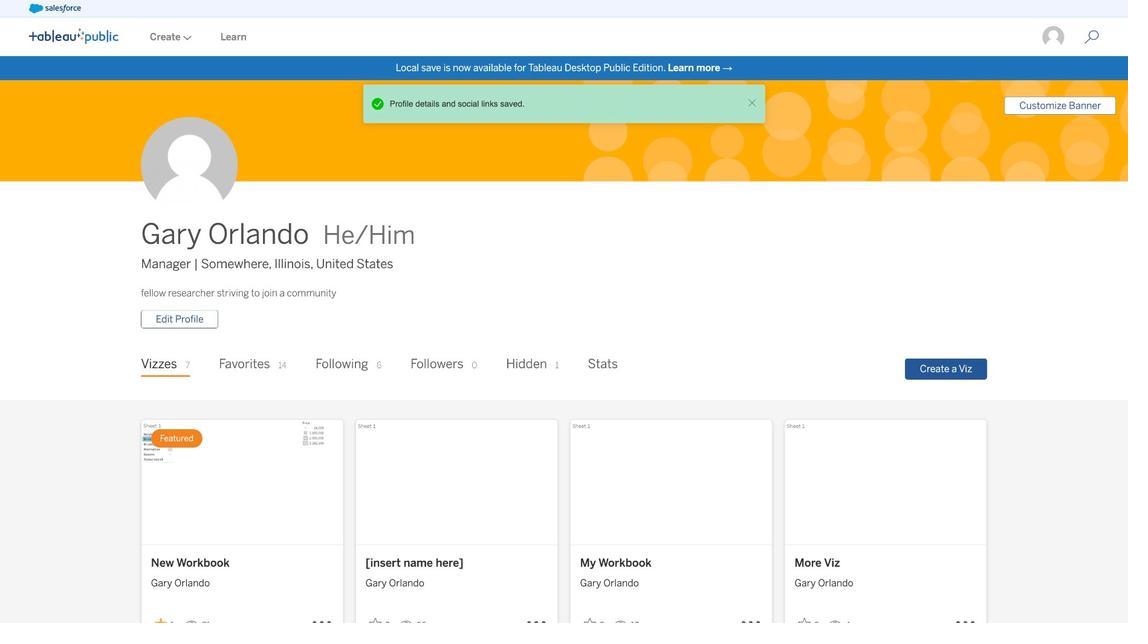 Task type: vqa. For each thing, say whether or not it's contained in the screenshot.
3rd Add Favorite BUTTON from the right
yes



Task type: describe. For each thing, give the bounding box(es) containing it.
salesforce logo image
[[29, 4, 81, 13]]

create image
[[181, 36, 192, 40]]

add favorite button for fourth more actions icon
[[795, 615, 824, 624]]

avatar image
[[141, 117, 238, 214]]

1 more actions image from the left
[[312, 613, 334, 624]]

logo image
[[29, 28, 118, 44]]

Remove Favorite button
[[151, 615, 180, 624]]

add favorite image for fourth more actions icon add favorite button
[[799, 619, 811, 624]]

featured element
[[151, 430, 203, 448]]

2 more actions image from the left
[[526, 613, 548, 624]]

workbook thumbnail image for add favorite button related to 2nd more actions icon from right
[[571, 420, 772, 545]]

add favorite button for third more actions icon from right
[[366, 615, 395, 624]]

workbook thumbnail image for fourth more actions icon add favorite button
[[785, 420, 987, 545]]

add favorite image for add favorite button related to 2nd more actions icon from right
[[584, 619, 596, 624]]

3 more actions image from the left
[[741, 613, 763, 624]]



Task type: locate. For each thing, give the bounding box(es) containing it.
t.turtle image
[[1042, 25, 1066, 49]]

0 horizontal spatial add favorite image
[[369, 619, 381, 624]]

add favorite image for add favorite button associated with third more actions icon from right
[[369, 619, 381, 624]]

3 workbook thumbnail image from the left
[[571, 420, 772, 545]]

3 add favorite image from the left
[[799, 619, 811, 624]]

2 add favorite image from the left
[[584, 619, 596, 624]]

2 add favorite button from the left
[[580, 615, 609, 624]]

Add Favorite button
[[366, 615, 395, 624], [580, 615, 609, 624], [795, 615, 824, 624]]

go to search image
[[1070, 30, 1114, 44]]

2 workbook thumbnail image from the left
[[356, 420, 558, 545]]

add favorite image
[[369, 619, 381, 624], [584, 619, 596, 624], [799, 619, 811, 624]]

3 add favorite button from the left
[[795, 615, 824, 624]]

4 workbook thumbnail image from the left
[[785, 420, 987, 545]]

4 more actions image from the left
[[956, 613, 977, 624]]

0 horizontal spatial add favorite button
[[366, 615, 395, 624]]

add favorite button for 2nd more actions icon from right
[[580, 615, 609, 624]]

1 horizontal spatial add favorite image
[[584, 619, 596, 624]]

1 add favorite button from the left
[[366, 615, 395, 624]]

workbook thumbnail image for add favorite button associated with third more actions icon from right
[[356, 420, 558, 545]]

2 horizontal spatial add favorite button
[[795, 615, 824, 624]]

1 workbook thumbnail image from the left
[[141, 420, 343, 545]]

remove favorite image
[[155, 619, 167, 624]]

alert
[[368, 94, 745, 114]]

1 add favorite image from the left
[[369, 619, 381, 624]]

2 horizontal spatial add favorite image
[[799, 619, 811, 624]]

more actions image
[[312, 613, 334, 624], [526, 613, 548, 624], [741, 613, 763, 624], [956, 613, 977, 624]]

workbook thumbnail image
[[141, 420, 343, 545], [356, 420, 558, 545], [571, 420, 772, 545], [785, 420, 987, 545]]

1 horizontal spatial add favorite button
[[580, 615, 609, 624]]



